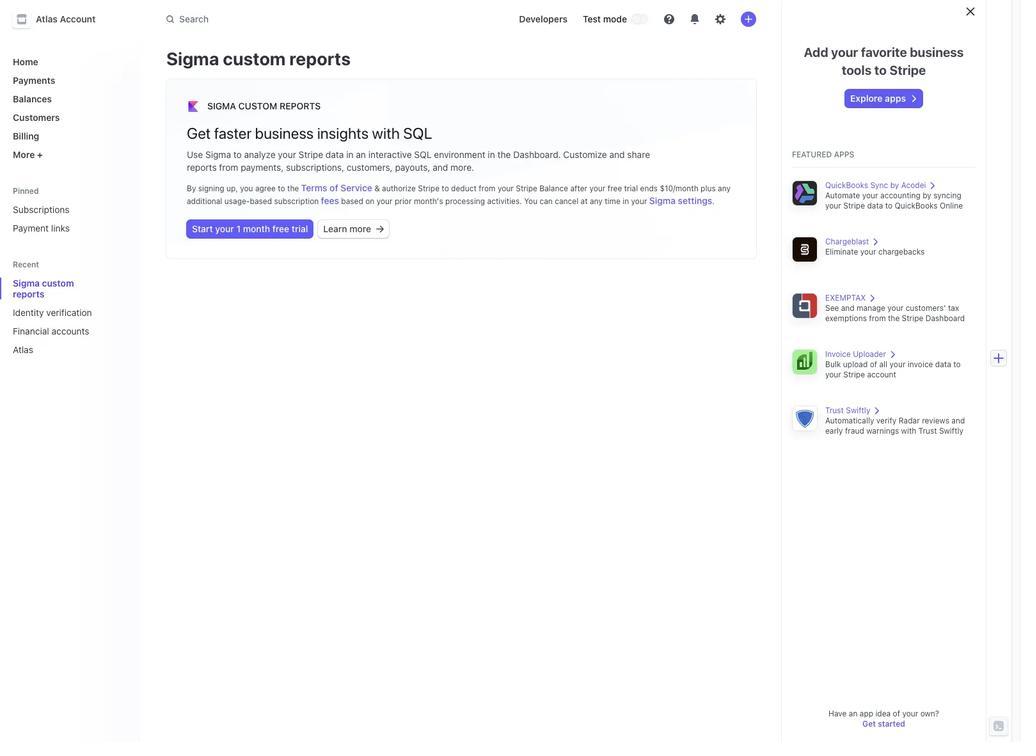 Task type: vqa. For each thing, say whether or not it's contained in the screenshot.
The Suspicious
no



Task type: describe. For each thing, give the bounding box(es) containing it.
sql inside 'use sigma to analyze your stripe data in an interactive sql environment in the dashboard. customize and share reports from payments, subscriptions, customers, payouts, and more.'
[[414, 149, 432, 160]]

by signing up, you agree to the terms of service
[[187, 182, 372, 193]]

payment links link
[[8, 218, 131, 239]]

stripe inside add your favorite business tools to stripe
[[890, 63, 927, 77]]

of inside have an app idea of your own? get started
[[894, 709, 901, 719]]

pinned element
[[8, 199, 131, 239]]

plus
[[701, 184, 716, 193]]

0 horizontal spatial trust
[[826, 406, 844, 416]]

usage-
[[225, 197, 250, 206]]

sigma inside sigma custom reports
[[13, 278, 40, 289]]

an inside 'use sigma to analyze your stripe data in an interactive sql environment in the dashboard. customize and share reports from payments, subscriptions, customers, payouts, and more.'
[[356, 149, 366, 160]]

account
[[868, 370, 897, 380]]

early
[[826, 426, 844, 436]]

financial accounts
[[13, 326, 89, 337]]

test
[[583, 13, 601, 24]]

quickbooks sync by acodei image
[[793, 181, 818, 206]]

automatically
[[826, 416, 875, 426]]

free inside & authorize stripe to deduct from your stripe balance after your free trial ends $10/month plus any additional usage-based subscription
[[608, 184, 622, 193]]

links
[[51, 223, 70, 234]]

automate your accounting by syncing your stripe data to quickbooks online
[[826, 191, 964, 211]]

terms of service link
[[301, 182, 372, 195]]

additional
[[187, 197, 222, 206]]

on
[[366, 197, 375, 206]]

prior
[[395, 197, 412, 206]]

exemptions
[[826, 314, 868, 323]]

faster
[[214, 124, 252, 142]]

see and manage your customers' tax exemptions from the stripe dashboard
[[826, 303, 966, 323]]

0 vertical spatial quickbooks
[[826, 181, 869, 190]]

sync
[[871, 181, 889, 190]]

help image
[[665, 14, 675, 24]]

apps
[[886, 93, 907, 104]]

1
[[237, 223, 241, 234]]

tax
[[949, 303, 960, 313]]

from inside 'use sigma to analyze your stripe data in an interactive sql environment in the dashboard. customize and share reports from payments, subscriptions, customers, payouts, and more.'
[[219, 162, 238, 173]]

home link
[[8, 51, 131, 72]]

use sigma to analyze your stripe data in an interactive sql environment in the dashboard. customize and share reports from payments, subscriptions, customers, payouts, and more.
[[187, 149, 651, 173]]

the inside 'use sigma to analyze your stripe data in an interactive sql environment in the dashboard. customize and share reports from payments, subscriptions, customers, payouts, and more.'
[[498, 149, 511, 160]]

financial
[[13, 326, 49, 337]]

customers
[[13, 112, 60, 123]]

chargeblast image
[[793, 237, 818, 263]]

Search search field
[[159, 7, 499, 31]]

own?
[[921, 709, 940, 719]]

sigma custom reports link
[[8, 273, 113, 305]]

eliminate your chargebacks
[[826, 247, 925, 257]]

to inside add your favorite business tools to stripe
[[875, 63, 887, 77]]

Search text field
[[159, 7, 499, 31]]

atlas for atlas
[[13, 344, 33, 355]]

deduct
[[451, 184, 477, 193]]

trust swiftly
[[826, 406, 871, 416]]

get inside have an app idea of your own? get started
[[863, 720, 876, 729]]

reports
[[280, 101, 321, 111]]

bulk
[[826, 360, 842, 369]]

explore apps link
[[846, 90, 923, 108]]

more
[[13, 149, 35, 160]]

uploader
[[854, 350, 887, 359]]

the inside by signing up, you agree to the terms of service
[[287, 184, 299, 193]]

1 horizontal spatial sigma custom reports
[[166, 48, 351, 69]]

time
[[605, 197, 621, 206]]

learn
[[324, 223, 347, 234]]

eliminate
[[826, 247, 859, 257]]

your right the after
[[590, 184, 606, 193]]

more
[[350, 223, 371, 234]]

service
[[341, 182, 372, 193]]

all
[[880, 360, 888, 369]]

and inside the see and manage your customers' tax exemptions from the stripe dashboard
[[842, 303, 855, 313]]

stripe inside automate your accounting by syncing your stripe data to quickbooks online
[[844, 201, 866, 211]]

your right all
[[890, 360, 906, 369]]

payment links
[[13, 223, 70, 234]]

tools
[[842, 63, 872, 77]]

ends
[[641, 184, 658, 193]]

fees link
[[321, 195, 339, 207]]

environment
[[434, 149, 486, 160]]

billing
[[13, 131, 39, 141]]

based inside fees based on your prior month's processing activities. you can cancel at any time in your sigma settings .
[[341, 197, 364, 206]]

invoice uploader image
[[793, 350, 818, 375]]

learn more
[[324, 223, 371, 234]]

agree
[[255, 184, 276, 193]]

based inside & authorize stripe to deduct from your stripe balance after your free trial ends $10/month plus any additional usage-based subscription
[[250, 197, 272, 206]]

identity verification
[[13, 307, 92, 318]]

the inside the see and manage your customers' tax exemptions from the stripe dashboard
[[889, 314, 900, 323]]

identity
[[13, 307, 44, 318]]

svg image
[[377, 225, 384, 233]]

billing link
[[8, 125, 131, 147]]

start your 1 month free trial button
[[187, 220, 313, 238]]

you
[[524, 197, 538, 206]]

$10/month
[[660, 184, 699, 193]]

search
[[179, 13, 209, 24]]

atlas account button
[[13, 10, 108, 28]]

financial accounts link
[[8, 321, 113, 342]]

your inside have an app idea of your own? get started
[[903, 709, 919, 719]]

to inside by signing up, you agree to the terms of service
[[278, 184, 285, 193]]

sigma custom reports inside recent element
[[13, 278, 74, 300]]

accounts
[[52, 326, 89, 337]]

reports inside sigma custom reports
[[13, 289, 44, 300]]

processing
[[446, 197, 485, 206]]

terms
[[301, 182, 328, 193]]

balances link
[[8, 88, 131, 109]]

can
[[540, 197, 553, 206]]

identity verification link
[[8, 302, 113, 323]]

mode
[[604, 13, 627, 24]]

&
[[375, 184, 380, 193]]

free inside button
[[273, 223, 290, 234]]

subscriptions,
[[286, 162, 344, 173]]

more.
[[451, 162, 474, 173]]

recent element
[[0, 273, 141, 360]]

stripe inside 'use sigma to analyze your stripe data in an interactive sql environment in the dashboard. customize and share reports from payments, subscriptions, customers, payouts, and more.'
[[299, 149, 323, 160]]

fees based on your prior month's processing activities. you can cancel at any time in your sigma settings .
[[321, 195, 715, 206]]

stripe up you
[[516, 184, 538, 193]]

app
[[860, 709, 874, 719]]

your inside the see and manage your customers' tax exemptions from the stripe dashboard
[[888, 303, 904, 313]]

use
[[187, 149, 203, 160]]

core navigation links element
[[8, 51, 131, 165]]

to inside automate your accounting by syncing your stripe data to quickbooks online
[[886, 201, 893, 211]]

0 vertical spatial of
[[330, 182, 338, 193]]

quickbooks inside automate your accounting by syncing your stripe data to quickbooks online
[[895, 201, 938, 211]]

share
[[628, 149, 651, 160]]



Task type: locate. For each thing, give the bounding box(es) containing it.
and up exemptions
[[842, 303, 855, 313]]

business right favorite
[[911, 45, 964, 60]]

your down chargeblast
[[861, 247, 877, 257]]

business down reports
[[255, 124, 314, 142]]

data down quickbooks sync by acodei
[[868, 201, 884, 211]]

data
[[326, 149, 344, 160], [868, 201, 884, 211], [936, 360, 952, 369]]

home
[[13, 56, 38, 67]]

you
[[240, 184, 253, 193]]

1 horizontal spatial any
[[718, 184, 731, 193]]

balance
[[540, 184, 569, 193]]

1 vertical spatial with
[[902, 426, 917, 436]]

reports down search text field at the left of page
[[290, 48, 351, 69]]

1 vertical spatial business
[[255, 124, 314, 142]]

stripe down upload
[[844, 370, 866, 380]]

atlas for atlas account
[[36, 13, 58, 24]]

swiftly up automatically
[[847, 406, 871, 416]]

1 vertical spatial by
[[923, 191, 932, 200]]

to inside 'use sigma to analyze your stripe data in an interactive sql environment in the dashboard. customize and share reports from payments, subscriptions, customers, payouts, and more.'
[[234, 149, 242, 160]]

recent navigation links element
[[0, 259, 141, 360]]

1 vertical spatial get
[[863, 720, 876, 729]]

with inside automatically verify radar reviews and early fraud warnings with trust swiftly
[[902, 426, 917, 436]]

2 vertical spatial data
[[936, 360, 952, 369]]

1 horizontal spatial based
[[341, 197, 364, 206]]

automate
[[826, 191, 861, 200]]

1 horizontal spatial by
[[923, 191, 932, 200]]

subscriptions
[[13, 204, 69, 215]]

by up accounting
[[891, 181, 900, 190]]

subscriptions link
[[8, 199, 131, 220]]

swiftly down reviews
[[940, 426, 964, 436]]

start your 1 month free trial
[[192, 223, 308, 234]]

from inside & authorize stripe to deduct from your stripe balance after your free trial ends $10/month plus any additional usage-based subscription
[[479, 184, 496, 193]]

sigma settings link
[[650, 195, 713, 207]]

1 vertical spatial of
[[870, 360, 878, 369]]

atlas left account
[[36, 13, 58, 24]]

to right agree
[[278, 184, 285, 193]]

your down the bulk
[[826, 370, 842, 380]]

analyze
[[244, 149, 276, 160]]

chargebacks
[[879, 247, 925, 257]]

get started link
[[863, 720, 906, 729]]

reports up identity
[[13, 289, 44, 300]]

stripe inside the see and manage your customers' tax exemptions from the stripe dashboard
[[902, 314, 924, 323]]

stripe up subscriptions,
[[299, 149, 323, 160]]

custom up "custom"
[[223, 48, 286, 69]]

1 vertical spatial free
[[273, 223, 290, 234]]

in right environment
[[488, 149, 495, 160]]

sigma custom reports
[[207, 101, 321, 111]]

customers link
[[8, 107, 131, 128]]

quickbooks down accounting
[[895, 201, 938, 211]]

0 vertical spatial get
[[187, 124, 211, 142]]

acodei
[[902, 181, 927, 190]]

to left the deduct
[[442, 184, 449, 193]]

any right at
[[590, 197, 603, 206]]

get up use
[[187, 124, 211, 142]]

customers,
[[347, 162, 393, 173]]

featured
[[793, 150, 833, 159]]

developers link
[[514, 9, 573, 29]]

0 vertical spatial by
[[891, 181, 900, 190]]

sigma right use
[[206, 149, 231, 160]]

0 horizontal spatial any
[[590, 197, 603, 206]]

1 horizontal spatial swiftly
[[940, 426, 964, 436]]

0 horizontal spatial based
[[250, 197, 272, 206]]

1 based from the left
[[250, 197, 272, 206]]

to inside bulk upload of all your invoice data to your stripe account
[[954, 360, 961, 369]]

customers'
[[906, 303, 947, 313]]

1 vertical spatial reports
[[187, 162, 217, 173]]

sigma
[[166, 48, 219, 69], [207, 101, 236, 111], [206, 149, 231, 160], [650, 195, 676, 206], [13, 278, 40, 289]]

trust up automatically
[[826, 406, 844, 416]]

exemptax image
[[793, 293, 818, 319]]

sql up 'use sigma to analyze your stripe data in an interactive sql environment in the dashboard. customize and share reports from payments, subscriptions, customers, payouts, and more.'
[[404, 124, 432, 142]]

0 horizontal spatial the
[[287, 184, 299, 193]]

2 horizontal spatial data
[[936, 360, 952, 369]]

to down faster
[[234, 149, 242, 160]]

your down automate
[[826, 201, 842, 211]]

1 horizontal spatial free
[[608, 184, 622, 193]]

apps
[[835, 150, 855, 159]]

1 horizontal spatial atlas
[[36, 13, 58, 24]]

your left own?
[[903, 709, 919, 719]]

1 horizontal spatial data
[[868, 201, 884, 211]]

any right plus
[[718, 184, 731, 193]]

an up customers, on the left of the page
[[356, 149, 366, 160]]

1 vertical spatial the
[[287, 184, 299, 193]]

2 vertical spatial the
[[889, 314, 900, 323]]

0 horizontal spatial with
[[372, 124, 400, 142]]

to inside & authorize stripe to deduct from your stripe balance after your free trial ends $10/month plus any additional usage-based subscription
[[442, 184, 449, 193]]

chargeblast
[[826, 237, 870, 246]]

atlas account
[[36, 13, 96, 24]]

data for invoice
[[936, 360, 952, 369]]

1 horizontal spatial of
[[870, 360, 878, 369]]

trust swiftly image
[[793, 406, 818, 432]]

0 horizontal spatial business
[[255, 124, 314, 142]]

sigma inside 'use sigma to analyze your stripe data in an interactive sql environment in the dashboard. customize and share reports from payments, subscriptions, customers, payouts, and more.'
[[206, 149, 231, 160]]

customize
[[564, 149, 607, 160]]

2 horizontal spatial of
[[894, 709, 901, 719]]

1 vertical spatial an
[[849, 709, 858, 719]]

1 horizontal spatial get
[[863, 720, 876, 729]]

0 vertical spatial trust
[[826, 406, 844, 416]]

invoice uploader
[[826, 350, 887, 359]]

& authorize stripe to deduct from your stripe balance after your free trial ends $10/month plus any additional usage-based subscription
[[187, 184, 731, 206]]

your up activities.
[[498, 184, 514, 193]]

+
[[37, 149, 43, 160]]

0 vertical spatial any
[[718, 184, 731, 193]]

subscription
[[274, 197, 319, 206]]

and left share
[[610, 149, 625, 160]]

radar
[[899, 416, 921, 426]]

in down insights
[[347, 149, 354, 160]]

0 vertical spatial trial
[[625, 184, 638, 193]]

verification
[[46, 307, 92, 318]]

fraud
[[846, 426, 865, 436]]

your left "1"
[[215, 223, 234, 234]]

1 vertical spatial from
[[479, 184, 496, 193]]

your right on
[[377, 197, 393, 206]]

sigma custom reports up "custom"
[[166, 48, 351, 69]]

0 vertical spatial sql
[[404, 124, 432, 142]]

1 vertical spatial trust
[[919, 426, 938, 436]]

invoice
[[826, 350, 851, 359]]

to down accounting
[[886, 201, 893, 211]]

1 vertical spatial sigma custom reports
[[13, 278, 74, 300]]

in inside fees based on your prior month's processing activities. you can cancel at any time in your sigma settings .
[[623, 197, 629, 206]]

month
[[243, 223, 270, 234]]

0 horizontal spatial sigma custom reports
[[13, 278, 74, 300]]

custom
[[239, 101, 277, 111]]

atlas inside atlas link
[[13, 344, 33, 355]]

swiftly inside automatically verify radar reviews and early fraud warnings with trust swiftly
[[940, 426, 964, 436]]

0 horizontal spatial swiftly
[[847, 406, 871, 416]]

signing
[[198, 184, 224, 193]]

2 horizontal spatial in
[[623, 197, 629, 206]]

0 vertical spatial with
[[372, 124, 400, 142]]

by down acodei
[[923, 191, 932, 200]]

reports down use
[[187, 162, 217, 173]]

0 vertical spatial an
[[356, 149, 366, 160]]

1 horizontal spatial custom
[[223, 48, 286, 69]]

data for stripe
[[326, 149, 344, 160]]

explore
[[851, 93, 883, 104]]

data inside 'use sigma to analyze your stripe data in an interactive sql environment in the dashboard. customize and share reports from payments, subscriptions, customers, payouts, and more.'
[[326, 149, 344, 160]]

free right month
[[273, 223, 290, 234]]

0 horizontal spatial reports
[[13, 289, 44, 300]]

0 vertical spatial from
[[219, 162, 238, 173]]

dashboard.
[[514, 149, 561, 160]]

data inside bulk upload of all your invoice data to your stripe account
[[936, 360, 952, 369]]

account
[[60, 13, 96, 24]]

your down ends
[[632, 197, 648, 206]]

your inside start your 1 month free trial button
[[215, 223, 234, 234]]

an left app
[[849, 709, 858, 719]]

sigma down 'search'
[[166, 48, 219, 69]]

an
[[356, 149, 366, 160], [849, 709, 858, 719]]

data inside automate your accounting by syncing your stripe data to quickbooks online
[[868, 201, 884, 211]]

featured apps
[[793, 150, 855, 159]]

1 horizontal spatial trial
[[625, 184, 638, 193]]

data down insights
[[326, 149, 344, 160]]

1 vertical spatial swiftly
[[940, 426, 964, 436]]

stripe down automate
[[844, 201, 866, 211]]

balances
[[13, 93, 52, 104]]

1 vertical spatial custom
[[42, 278, 74, 289]]

pinned navigation links element
[[8, 186, 131, 239]]

of up started
[[894, 709, 901, 719]]

of inside bulk upload of all your invoice data to your stripe account
[[870, 360, 878, 369]]

1 vertical spatial trial
[[292, 223, 308, 234]]

free up time
[[608, 184, 622, 193]]

payments link
[[8, 70, 131, 91]]

2 vertical spatial from
[[870, 314, 886, 323]]

at
[[581, 197, 588, 206]]

0 horizontal spatial from
[[219, 162, 238, 173]]

an inside have an app idea of your own? get started
[[849, 709, 858, 719]]

1 horizontal spatial business
[[911, 45, 964, 60]]

activities.
[[488, 197, 522, 206]]

trial inside & authorize stripe to deduct from your stripe balance after your free trial ends $10/month plus any additional usage-based subscription
[[625, 184, 638, 193]]

0 horizontal spatial data
[[326, 149, 344, 160]]

trial down subscription
[[292, 223, 308, 234]]

and
[[610, 149, 625, 160], [433, 162, 448, 173], [842, 303, 855, 313], [952, 416, 966, 426]]

trust inside automatically verify radar reviews and early fraud warnings with trust swiftly
[[919, 426, 938, 436]]

0 vertical spatial data
[[326, 149, 344, 160]]

bulk upload of all your invoice data to your stripe account
[[826, 360, 961, 380]]

0 horizontal spatial quickbooks
[[826, 181, 869, 190]]

to right invoice
[[954, 360, 961, 369]]

0 vertical spatial custom
[[223, 48, 286, 69]]

recent
[[13, 260, 39, 270]]

from inside the see and manage your customers' tax exemptions from the stripe dashboard
[[870, 314, 886, 323]]

based down service
[[341, 197, 364, 206]]

1 vertical spatial sql
[[414, 149, 432, 160]]

from up up,
[[219, 162, 238, 173]]

settings image
[[716, 14, 726, 24]]

1 vertical spatial data
[[868, 201, 884, 211]]

2 based from the left
[[341, 197, 364, 206]]

reports inside 'use sigma to analyze your stripe data in an interactive sql environment in the dashboard. customize and share reports from payments, subscriptions, customers, payouts, and more.'
[[187, 162, 217, 173]]

1 horizontal spatial from
[[479, 184, 496, 193]]

0 horizontal spatial custom
[[42, 278, 74, 289]]

0 horizontal spatial free
[[273, 223, 290, 234]]

stripe
[[890, 63, 927, 77], [299, 149, 323, 160], [418, 184, 440, 193], [516, 184, 538, 193], [844, 201, 866, 211], [902, 314, 924, 323], [844, 370, 866, 380]]

0 vertical spatial business
[[911, 45, 964, 60]]

any inside fees based on your prior month's processing activities. you can cancel at any time in your sigma settings .
[[590, 197, 603, 206]]

of up fees
[[330, 182, 338, 193]]

sigma custom reports
[[166, 48, 351, 69], [13, 278, 74, 300]]

2 vertical spatial reports
[[13, 289, 44, 300]]

based down agree
[[250, 197, 272, 206]]

2 vertical spatial of
[[894, 709, 901, 719]]

and left the more.
[[433, 162, 448, 173]]

0 horizontal spatial trial
[[292, 223, 308, 234]]

0 vertical spatial reports
[[290, 48, 351, 69]]

custom up the identity verification link
[[42, 278, 74, 289]]

any inside & authorize stripe to deduct from your stripe balance after your free trial ends $10/month plus any additional usage-based subscription
[[718, 184, 731, 193]]

quickbooks up automate
[[826, 181, 869, 190]]

by
[[187, 184, 196, 193]]

trust down reviews
[[919, 426, 938, 436]]

add
[[805, 45, 829, 60]]

atlas down financial
[[13, 344, 33, 355]]

your right the analyze on the top of the page
[[278, 149, 296, 160]]

1 vertical spatial quickbooks
[[895, 201, 938, 211]]

from up activities.
[[479, 184, 496, 193]]

1 horizontal spatial the
[[498, 149, 511, 160]]

have an app idea of your own? get started
[[829, 709, 940, 729]]

2 horizontal spatial the
[[889, 314, 900, 323]]

payouts,
[[395, 162, 431, 173]]

data right invoice
[[936, 360, 952, 369]]

0 vertical spatial sigma custom reports
[[166, 48, 351, 69]]

1 horizontal spatial reports
[[187, 162, 217, 173]]

warnings
[[867, 426, 900, 436]]

payment
[[13, 223, 49, 234]]

have
[[829, 709, 847, 719]]

stripe down favorite
[[890, 63, 927, 77]]

0 vertical spatial atlas
[[36, 13, 58, 24]]

trial
[[625, 184, 638, 193], [292, 223, 308, 234]]

payments
[[13, 75, 55, 86]]

with up interactive
[[372, 124, 400, 142]]

and right reviews
[[952, 416, 966, 426]]

1 horizontal spatial an
[[849, 709, 858, 719]]

0 vertical spatial the
[[498, 149, 511, 160]]

sigma down ends
[[650, 195, 676, 206]]

in right time
[[623, 197, 629, 206]]

get
[[187, 124, 211, 142], [863, 720, 876, 729]]

in
[[347, 149, 354, 160], [488, 149, 495, 160], [623, 197, 629, 206]]

dashboard
[[926, 314, 966, 323]]

and inside automatically verify radar reviews and early fraud warnings with trust swiftly
[[952, 416, 966, 426]]

get down app
[[863, 720, 876, 729]]

.
[[713, 197, 715, 206]]

2 horizontal spatial from
[[870, 314, 886, 323]]

1 vertical spatial any
[[590, 197, 603, 206]]

sql up payouts,
[[414, 149, 432, 160]]

interactive
[[369, 149, 412, 160]]

test mode
[[583, 13, 627, 24]]

upload
[[844, 360, 868, 369]]

custom inside sigma custom reports
[[42, 278, 74, 289]]

from down 'manage'
[[870, 314, 886, 323]]

trust
[[826, 406, 844, 416], [919, 426, 938, 436]]

2 horizontal spatial reports
[[290, 48, 351, 69]]

start
[[192, 223, 213, 234]]

with down radar
[[902, 426, 917, 436]]

business inside add your favorite business tools to stripe
[[911, 45, 964, 60]]

1 horizontal spatial trust
[[919, 426, 938, 436]]

of
[[330, 182, 338, 193], [870, 360, 878, 369], [894, 709, 901, 719]]

1 horizontal spatial with
[[902, 426, 917, 436]]

trial inside button
[[292, 223, 308, 234]]

0 vertical spatial swiftly
[[847, 406, 871, 416]]

stripe up month's
[[418, 184, 440, 193]]

after
[[571, 184, 588, 193]]

stripe down customers'
[[902, 314, 924, 323]]

month's
[[414, 197, 443, 206]]

your inside 'use sigma to analyze your stripe data in an interactive sql environment in the dashboard. customize and share reports from payments, subscriptions, customers, payouts, and more.'
[[278, 149, 296, 160]]

your right 'manage'
[[888, 303, 904, 313]]

your inside add your favorite business tools to stripe
[[832, 45, 859, 60]]

developers
[[519, 13, 568, 24]]

1 vertical spatial atlas
[[13, 344, 33, 355]]

0 horizontal spatial atlas
[[13, 344, 33, 355]]

0 horizontal spatial in
[[347, 149, 354, 160]]

0 vertical spatial free
[[608, 184, 622, 193]]

atlas inside atlas account "button"
[[36, 13, 58, 24]]

of left all
[[870, 360, 878, 369]]

trial left ends
[[625, 184, 638, 193]]

pinned
[[13, 186, 39, 196]]

your up tools
[[832, 45, 859, 60]]

to down favorite
[[875, 63, 887, 77]]

manage
[[857, 303, 886, 313]]

1 horizontal spatial quickbooks
[[895, 201, 938, 211]]

0 horizontal spatial of
[[330, 182, 338, 193]]

0 horizontal spatial get
[[187, 124, 211, 142]]

stripe inside bulk upload of all your invoice data to your stripe account
[[844, 370, 866, 380]]

atlas
[[36, 13, 58, 24], [13, 344, 33, 355]]

by inside automate your accounting by syncing your stripe data to quickbooks online
[[923, 191, 932, 200]]

1 horizontal spatial in
[[488, 149, 495, 160]]

0 horizontal spatial by
[[891, 181, 900, 190]]

sigma up faster
[[207, 101, 236, 111]]

sigma down recent at the left of page
[[13, 278, 40, 289]]

0 horizontal spatial an
[[356, 149, 366, 160]]

sigma custom reports up identity verification
[[13, 278, 74, 300]]

your down quickbooks sync by acodei
[[863, 191, 879, 200]]

by
[[891, 181, 900, 190], [923, 191, 932, 200]]

invoice
[[908, 360, 934, 369]]



